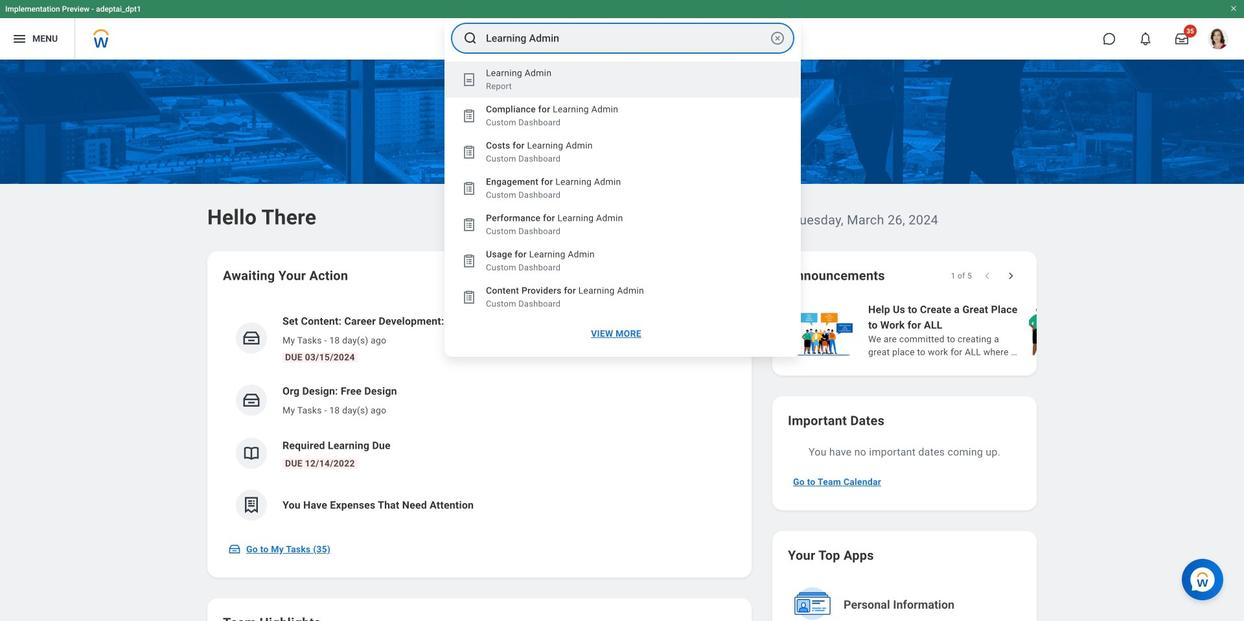 Task type: locate. For each thing, give the bounding box(es) containing it.
1 vertical spatial inbox image
[[242, 391, 261, 410]]

inbox image
[[228, 543, 241, 556]]

inbox large image
[[1176, 32, 1189, 45]]

clipboard image
[[461, 145, 477, 160], [461, 181, 477, 196]]

banner
[[0, 0, 1244, 60]]

book open image
[[242, 444, 261, 463]]

close environment banner image
[[1230, 5, 1238, 12]]

None search field
[[445, 19, 801, 357]]

main content
[[0, 60, 1244, 622]]

chevron left small image
[[981, 270, 994, 283]]

profile logan mcneil image
[[1208, 29, 1229, 52]]

list
[[783, 301, 1244, 360], [223, 303, 736, 531]]

0 vertical spatial clipboard image
[[461, 145, 477, 160]]

notifications large image
[[1139, 32, 1152, 45]]

status
[[951, 271, 972, 281]]

1 vertical spatial clipboard image
[[461, 181, 477, 196]]

clipboard image
[[461, 108, 477, 124], [461, 217, 477, 233], [461, 253, 477, 269], [461, 290, 477, 305]]

suggested results list box
[[445, 62, 801, 349]]

1 inbox image from the top
[[242, 329, 261, 348]]

dashboard expenses image
[[242, 496, 261, 515]]

inbox image
[[242, 329, 261, 348], [242, 391, 261, 410]]

Search Workday  search field
[[486, 24, 767, 52]]

0 vertical spatial inbox image
[[242, 329, 261, 348]]

4 clipboard image from the top
[[461, 290, 477, 305]]

search image
[[463, 30, 478, 46]]

x circle image
[[770, 30, 785, 46]]



Task type: vqa. For each thing, say whether or not it's contained in the screenshot.
ee + family
no



Task type: describe. For each thing, give the bounding box(es) containing it.
2 clipboard image from the top
[[461, 217, 477, 233]]

justify image
[[12, 31, 27, 47]]

1 horizontal spatial list
[[783, 301, 1244, 360]]

1 clipboard image from the top
[[461, 108, 477, 124]]

2 clipboard image from the top
[[461, 181, 477, 196]]

task overview image
[[461, 72, 477, 87]]

0 horizontal spatial list
[[223, 303, 736, 531]]

2 inbox image from the top
[[242, 391, 261, 410]]

3 clipboard image from the top
[[461, 253, 477, 269]]

1 clipboard image from the top
[[461, 145, 477, 160]]

chevron right small image
[[1005, 270, 1018, 283]]



